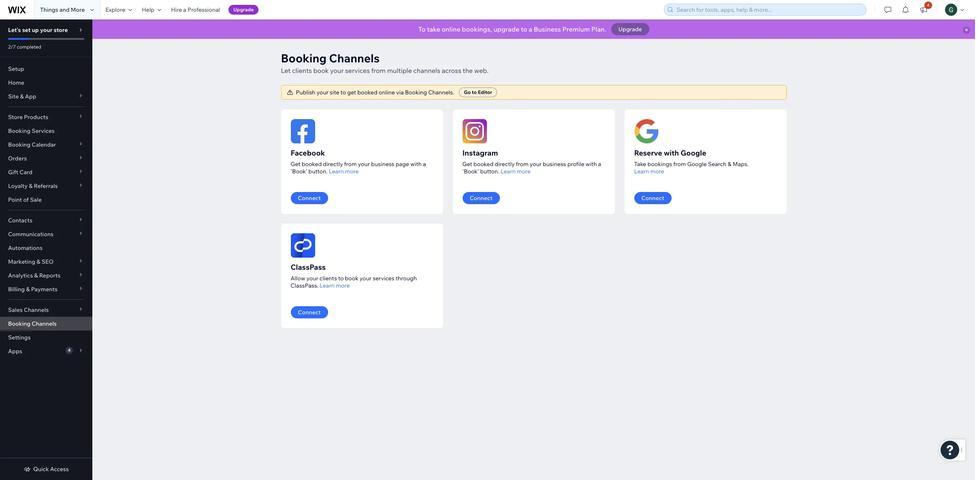 Task type: vqa. For each thing, say whether or not it's contained in the screenshot.


Task type: describe. For each thing, give the bounding box(es) containing it.
book for channels
[[313, 66, 329, 75]]

to inside to take online bookings, upgrade to a business premium plan. alert
[[521, 25, 527, 33]]

a inside alert
[[529, 25, 532, 33]]

sales
[[8, 306, 23, 314]]

site
[[8, 93, 19, 100]]

through
[[396, 275, 417, 282]]

and
[[59, 6, 70, 13]]

point of sale link
[[0, 193, 92, 207]]

allow
[[291, 275, 305, 282]]

let
[[281, 66, 291, 75]]

access
[[50, 466, 69, 473]]

get for instagram
[[463, 160, 472, 168]]

analytics & reports button
[[0, 269, 92, 282]]

store products button
[[0, 110, 92, 124]]

contacts button
[[0, 214, 92, 227]]

0 vertical spatial upgrade button
[[229, 5, 259, 15]]

hire a professional link
[[166, 0, 225, 19]]

connect for classpass
[[298, 309, 321, 316]]

go
[[464, 89, 471, 95]]

from inside "get booked directly from your business profile with a 'book' button."
[[516, 160, 529, 168]]

allow your clients to book your services through classpass.
[[291, 275, 417, 289]]

booking services
[[8, 127, 55, 135]]

web.
[[474, 66, 489, 75]]

booking for booking calendar
[[8, 141, 30, 148]]

hire
[[171, 6, 182, 13]]

connect button for instagram
[[463, 192, 500, 204]]

learn more for classpass
[[320, 282, 350, 289]]

billing & payments
[[8, 286, 58, 293]]

calendar
[[32, 141, 56, 148]]

point of sale
[[8, 196, 42, 203]]

store
[[54, 26, 68, 34]]

things
[[40, 6, 58, 13]]

automations
[[8, 244, 43, 252]]

with inside reserve with google take bookings from google search & maps. learn more
[[664, 148, 679, 158]]

your inside the sidebar element
[[40, 26, 52, 34]]

loyalty
[[8, 182, 28, 190]]

a inside "get booked directly from your business profile with a 'book' button."
[[598, 160, 601, 168]]

payments
[[31, 286, 58, 293]]

site
[[330, 89, 339, 96]]

services
[[32, 127, 55, 135]]

'book' for facebook
[[291, 168, 307, 175]]

point
[[8, 196, 22, 203]]

business for instagram
[[543, 160, 566, 168]]

products
[[24, 113, 48, 121]]

premium
[[563, 25, 590, 33]]

booking channels link
[[0, 317, 92, 331]]

to
[[418, 25, 426, 33]]

hire a professional
[[171, 6, 220, 13]]

professional
[[188, 6, 220, 13]]

learn for facebook
[[329, 168, 344, 175]]

marketing & seo button
[[0, 255, 92, 269]]

upgrade button inside alert
[[611, 23, 649, 35]]

booking services link
[[0, 124, 92, 138]]

bookings
[[648, 160, 672, 168]]

automations link
[[0, 241, 92, 255]]

publish
[[296, 89, 315, 96]]

page
[[396, 160, 409, 168]]

seo
[[42, 258, 54, 265]]

booking for booking channels
[[8, 320, 30, 327]]

button. for facebook
[[309, 168, 328, 175]]

communications button
[[0, 227, 92, 241]]

connect button for reserve with google
[[634, 192, 672, 204]]

go to editor
[[464, 89, 492, 95]]

billing & payments button
[[0, 282, 92, 296]]

learn more link for facebook
[[329, 168, 359, 175]]

store
[[8, 113, 23, 121]]

bookings,
[[462, 25, 492, 33]]

sale
[[30, 196, 42, 203]]

get booked directly from your business page with a 'book' button.
[[291, 160, 426, 175]]

up
[[32, 26, 39, 34]]

multiple
[[387, 66, 412, 75]]

of
[[23, 196, 29, 203]]

settings
[[8, 334, 31, 341]]

billing
[[8, 286, 25, 293]]

setup link
[[0, 62, 92, 76]]

clients inside booking channels let clients book your services from multiple channels across the web.
[[292, 66, 312, 75]]

with for instagram
[[586, 160, 597, 168]]

orders button
[[0, 152, 92, 165]]

from inside booking channels let clients book your services from multiple channels across the web.
[[371, 66, 386, 75]]

get booked directly from your business profile with a 'book' button.
[[463, 160, 601, 175]]

help button
[[137, 0, 166, 19]]

to inside allow your clients to book your services through classpass.
[[338, 275, 344, 282]]

completed
[[17, 44, 41, 50]]

1 vertical spatial online
[[379, 89, 395, 96]]

more
[[71, 6, 85, 13]]

book for your
[[345, 275, 358, 282]]

& for reports
[[34, 272, 38, 279]]

channels
[[413, 66, 440, 75]]

the
[[463, 66, 473, 75]]

analytics
[[8, 272, 33, 279]]

channels.
[[428, 89, 454, 96]]

more for facebook
[[345, 168, 359, 175]]

booked for instagram
[[474, 160, 494, 168]]

a right hire
[[183, 6, 186, 13]]

take
[[634, 160, 647, 168]]

marketing
[[8, 258, 35, 265]]

facebook
[[291, 148, 325, 158]]

business
[[534, 25, 561, 33]]

learn more for instagram
[[501, 168, 531, 175]]

publish your site to get booked online via booking channels.
[[296, 89, 454, 96]]

channels for sales channels
[[24, 306, 49, 314]]

2/7 completed
[[8, 44, 41, 50]]

2/7
[[8, 44, 16, 50]]

reports
[[39, 272, 60, 279]]

clients inside allow your clients to book your services through classpass.
[[320, 275, 337, 282]]

loyalty & referrals button
[[0, 179, 92, 193]]

booking for booking services
[[8, 127, 30, 135]]

directly for instagram
[[495, 160, 515, 168]]

settings link
[[0, 331, 92, 344]]

your inside booking channels let clients book your services from multiple channels across the web.
[[330, 66, 344, 75]]

learn more link for classpass
[[320, 282, 350, 289]]



Task type: locate. For each thing, give the bounding box(es) containing it.
1 horizontal spatial upgrade
[[619, 26, 642, 33]]

take
[[427, 25, 440, 33]]

channels up get
[[329, 51, 380, 65]]

booking
[[281, 51, 327, 65], [405, 89, 427, 96], [8, 127, 30, 135], [8, 141, 30, 148], [8, 320, 30, 327]]

1 horizontal spatial get
[[463, 160, 472, 168]]

business left page
[[371, 160, 394, 168]]

upgrade for upgrade button inside the alert
[[619, 26, 642, 33]]

help
[[142, 6, 154, 13]]

upgrade button
[[229, 5, 259, 15], [611, 23, 649, 35]]

with inside "get booked directly from your business profile with a 'book' button."
[[586, 160, 597, 168]]

site & app
[[8, 93, 36, 100]]

'book' for instagram
[[463, 168, 479, 175]]

editor
[[478, 89, 492, 95]]

booking up "let"
[[281, 51, 327, 65]]

& for seo
[[37, 258, 40, 265]]

& inside reserve with google take bookings from google search & maps. learn more
[[728, 160, 732, 168]]

upgrade button right plan.
[[611, 23, 649, 35]]

book inside booking channels let clients book your services from multiple channels across the web.
[[313, 66, 329, 75]]

booking for booking channels let clients book your services from multiple channels across the web.
[[281, 51, 327, 65]]

& for app
[[20, 93, 24, 100]]

1 horizontal spatial booked
[[357, 89, 378, 96]]

services for channels
[[345, 66, 370, 75]]

with for facebook
[[411, 160, 422, 168]]

& inside dropdown button
[[29, 182, 33, 190]]

1 horizontal spatial book
[[345, 275, 358, 282]]

more for classpass
[[336, 282, 350, 289]]

get inside "get booked directly from your business profile with a 'book' button."
[[463, 160, 472, 168]]

booking channels
[[8, 320, 57, 327]]

booked inside "get booked directly from your business profile with a 'book' button."
[[474, 160, 494, 168]]

channels inside booking channels let clients book your services from multiple channels across the web.
[[329, 51, 380, 65]]

& for referrals
[[29, 182, 33, 190]]

1 horizontal spatial clients
[[320, 275, 337, 282]]

online
[[442, 25, 461, 33], [379, 89, 395, 96]]

booking channels let clients book your services from multiple channels across the web.
[[281, 51, 489, 75]]

button. inside "get booked directly from your business profile with a 'book' button."
[[480, 168, 499, 175]]

'book' down instagram
[[463, 168, 479, 175]]

learn inside reserve with google take bookings from google search & maps. learn more
[[634, 168, 649, 175]]

& inside dropdown button
[[34, 272, 38, 279]]

with up bookings on the right of page
[[664, 148, 679, 158]]

directly inside get booked directly from your business page with a 'book' button.
[[323, 160, 343, 168]]

channels for booking channels let clients book your services from multiple channels across the web.
[[329, 51, 380, 65]]

marketing & seo
[[8, 258, 54, 265]]

1 horizontal spatial 4
[[927, 2, 930, 8]]

connect for reserve with google
[[642, 195, 664, 202]]

upgrade button right the professional
[[229, 5, 259, 15]]

to right go
[[472, 89, 477, 95]]

0 horizontal spatial upgrade button
[[229, 5, 259, 15]]

learn
[[329, 168, 344, 175], [501, 168, 516, 175], [634, 168, 649, 175], [320, 282, 335, 289]]

0 horizontal spatial 4
[[68, 348, 71, 353]]

& right loyalty
[[29, 182, 33, 190]]

book inside allow your clients to book your services through classpass.
[[345, 275, 358, 282]]

a left business
[[529, 25, 532, 33]]

channels up booking channels
[[24, 306, 49, 314]]

app
[[25, 93, 36, 100]]

channels
[[329, 51, 380, 65], [24, 306, 49, 314], [32, 320, 57, 327]]

1 vertical spatial upgrade
[[619, 26, 642, 33]]

quick access button
[[24, 466, 69, 473]]

1 button. from the left
[[309, 168, 328, 175]]

1 horizontal spatial services
[[373, 275, 395, 282]]

1 horizontal spatial directly
[[495, 160, 515, 168]]

0 vertical spatial online
[[442, 25, 461, 33]]

search
[[708, 160, 727, 168]]

get down instagram
[[463, 160, 472, 168]]

0 horizontal spatial clients
[[292, 66, 312, 75]]

1 horizontal spatial 'book'
[[463, 168, 479, 175]]

0 vertical spatial google
[[681, 148, 706, 158]]

'book' down facebook
[[291, 168, 307, 175]]

online right take
[[442, 25, 461, 33]]

loyalty & referrals
[[8, 182, 58, 190]]

1 get from the left
[[291, 160, 301, 168]]

home
[[8, 79, 24, 86]]

classpass
[[291, 263, 326, 272]]

& left the reports
[[34, 272, 38, 279]]

4 inside button
[[927, 2, 930, 8]]

directly down facebook
[[323, 160, 343, 168]]

booked for facebook
[[302, 160, 322, 168]]

booking calendar button
[[0, 138, 92, 152]]

channels up settings link
[[32, 320, 57, 327]]

1 vertical spatial book
[[345, 275, 358, 282]]

sidebar element
[[0, 19, 92, 480]]

0 horizontal spatial services
[[345, 66, 370, 75]]

2 business from the left
[[543, 160, 566, 168]]

0 horizontal spatial upgrade
[[233, 6, 254, 13]]

button. down instagram
[[480, 168, 499, 175]]

online left via at the left top of the page
[[379, 89, 395, 96]]

clients
[[292, 66, 312, 75], [320, 275, 337, 282]]

button. down facebook
[[309, 168, 328, 175]]

clients right "let"
[[292, 66, 312, 75]]

to inside go to editor button
[[472, 89, 477, 95]]

explore
[[105, 6, 125, 13]]

2 directly from the left
[[495, 160, 515, 168]]

via
[[396, 89, 404, 96]]

reserve with google take bookings from google search & maps. learn more
[[634, 148, 749, 175]]

booked
[[357, 89, 378, 96], [302, 160, 322, 168], [474, 160, 494, 168]]

learn more link for instagram
[[501, 168, 531, 175]]

0 vertical spatial book
[[313, 66, 329, 75]]

gift card button
[[0, 165, 92, 179]]

connect for instagram
[[470, 195, 493, 202]]

card
[[20, 169, 32, 176]]

1 vertical spatial google
[[687, 160, 707, 168]]

4
[[927, 2, 930, 8], [68, 348, 71, 353]]

learn for classpass
[[320, 282, 335, 289]]

0 vertical spatial channels
[[329, 51, 380, 65]]

sales channels button
[[0, 303, 92, 317]]

booked down instagram
[[474, 160, 494, 168]]

4 inside the sidebar element
[[68, 348, 71, 353]]

directly inside "get booked directly from your business profile with a 'book' button."
[[495, 160, 515, 168]]

1 horizontal spatial with
[[586, 160, 597, 168]]

2 horizontal spatial booked
[[474, 160, 494, 168]]

to right classpass.
[[338, 275, 344, 282]]

1 vertical spatial channels
[[24, 306, 49, 314]]

booked down facebook
[[302, 160, 322, 168]]

2 'book' from the left
[[463, 168, 479, 175]]

quick access
[[33, 466, 69, 473]]

get inside get booked directly from your business page with a 'book' button.
[[291, 160, 301, 168]]

directly
[[323, 160, 343, 168], [495, 160, 515, 168]]

get down facebook
[[291, 160, 301, 168]]

1 vertical spatial upgrade button
[[611, 23, 649, 35]]

with right page
[[411, 160, 422, 168]]

learn for instagram
[[501, 168, 516, 175]]

online inside alert
[[442, 25, 461, 33]]

maps.
[[733, 160, 749, 168]]

business inside get booked directly from your business page with a 'book' button.
[[371, 160, 394, 168]]

communications
[[8, 231, 54, 238]]

google
[[681, 148, 706, 158], [687, 160, 707, 168]]

a inside get booked directly from your business page with a 'book' button.
[[423, 160, 426, 168]]

4 button
[[915, 0, 933, 19]]

your inside "get booked directly from your business profile with a 'book' button."
[[530, 160, 542, 168]]

quick
[[33, 466, 49, 473]]

0 vertical spatial upgrade
[[233, 6, 254, 13]]

0 horizontal spatial business
[[371, 160, 394, 168]]

sales channels
[[8, 306, 49, 314]]

booked right get
[[357, 89, 378, 96]]

upgrade right plan.
[[619, 26, 642, 33]]

things and more
[[40, 6, 85, 13]]

upgrade
[[494, 25, 520, 33]]

1 vertical spatial services
[[373, 275, 395, 282]]

channels for booking channels
[[32, 320, 57, 327]]

booking up orders
[[8, 141, 30, 148]]

set
[[22, 26, 31, 34]]

services left through
[[373, 275, 395, 282]]

get for facebook
[[291, 160, 301, 168]]

upgrade for upgrade button to the top
[[233, 6, 254, 13]]

booking inside popup button
[[8, 141, 30, 148]]

& right site on the top of page
[[20, 93, 24, 100]]

& left seo
[[37, 258, 40, 265]]

business inside "get booked directly from your business profile with a 'book' button."
[[543, 160, 566, 168]]

gift
[[8, 169, 18, 176]]

1 horizontal spatial button.
[[480, 168, 499, 175]]

0 vertical spatial clients
[[292, 66, 312, 75]]

services up get
[[345, 66, 370, 75]]

'book'
[[291, 168, 307, 175], [463, 168, 479, 175]]

to take online bookings, upgrade to a business premium plan. alert
[[92, 19, 975, 39]]

0 horizontal spatial online
[[379, 89, 395, 96]]

your inside get booked directly from your business page with a 'book' button.
[[358, 160, 370, 168]]

instagram
[[463, 148, 498, 158]]

'book' inside get booked directly from your business page with a 'book' button.
[[291, 168, 307, 175]]

to left get
[[341, 89, 346, 96]]

a right profile
[[598, 160, 601, 168]]

directly for facebook
[[323, 160, 343, 168]]

0 vertical spatial services
[[345, 66, 370, 75]]

classpass.
[[291, 282, 318, 289]]

with right profile
[[586, 160, 597, 168]]

business left profile
[[543, 160, 566, 168]]

learn more for facebook
[[329, 168, 359, 175]]

& left maps.
[[728, 160, 732, 168]]

go to editor button
[[459, 88, 497, 97]]

2 get from the left
[[463, 160, 472, 168]]

to
[[521, 25, 527, 33], [341, 89, 346, 96], [472, 89, 477, 95], [338, 275, 344, 282]]

learn more link for reserve with google
[[634, 168, 664, 175]]

booking right via at the left top of the page
[[405, 89, 427, 96]]

services inside allow your clients to book your services through classpass.
[[373, 275, 395, 282]]

referrals
[[34, 182, 58, 190]]

book
[[313, 66, 329, 75], [345, 275, 358, 282]]

site & app button
[[0, 90, 92, 103]]

from inside reserve with google take bookings from google search & maps. learn more
[[674, 160, 686, 168]]

2 button. from the left
[[480, 168, 499, 175]]

across
[[442, 66, 461, 75]]

upgrade right the professional
[[233, 6, 254, 13]]

connect for facebook
[[298, 195, 321, 202]]

& for payments
[[26, 286, 30, 293]]

0 horizontal spatial 'book'
[[291, 168, 307, 175]]

store products
[[8, 113, 48, 121]]

1 horizontal spatial business
[[543, 160, 566, 168]]

0 horizontal spatial button.
[[309, 168, 328, 175]]

to take online bookings, upgrade to a business premium plan.
[[418, 25, 606, 33]]

0 horizontal spatial booked
[[302, 160, 322, 168]]

services for your
[[373, 275, 395, 282]]

connect button for classpass
[[291, 306, 328, 319]]

&
[[20, 93, 24, 100], [728, 160, 732, 168], [29, 182, 33, 190], [37, 258, 40, 265], [34, 272, 38, 279], [26, 286, 30, 293]]

upgrade
[[233, 6, 254, 13], [619, 26, 642, 33]]

2 horizontal spatial with
[[664, 148, 679, 158]]

to right the upgrade
[[521, 25, 527, 33]]

apps
[[8, 348, 22, 355]]

0 vertical spatial 4
[[927, 2, 930, 8]]

services inside booking channels let clients book your services from multiple channels across the web.
[[345, 66, 370, 75]]

booking inside booking channels let clients book your services from multiple channels across the web.
[[281, 51, 327, 65]]

button. inside get booked directly from your business page with a 'book' button.
[[309, 168, 328, 175]]

more
[[345, 168, 359, 175], [517, 168, 531, 175], [651, 168, 664, 175], [336, 282, 350, 289]]

0 horizontal spatial get
[[291, 160, 301, 168]]

booking up settings
[[8, 320, 30, 327]]

analytics & reports
[[8, 272, 60, 279]]

0 horizontal spatial directly
[[323, 160, 343, 168]]

plan.
[[592, 25, 606, 33]]

1 horizontal spatial online
[[442, 25, 461, 33]]

booking calendar
[[8, 141, 56, 148]]

gift card
[[8, 169, 32, 176]]

booking inside 'link'
[[8, 127, 30, 135]]

business for facebook
[[371, 160, 394, 168]]

connect
[[298, 195, 321, 202], [470, 195, 493, 202], [642, 195, 664, 202], [298, 309, 321, 316]]

& inside popup button
[[26, 286, 30, 293]]

1 vertical spatial 4
[[68, 348, 71, 353]]

connect button for facebook
[[291, 192, 328, 204]]

more for instagram
[[517, 168, 531, 175]]

'book' inside "get booked directly from your business profile with a 'book' button."
[[463, 168, 479, 175]]

1 directly from the left
[[323, 160, 343, 168]]

0 horizontal spatial book
[[313, 66, 329, 75]]

2 vertical spatial channels
[[32, 320, 57, 327]]

clients down classpass
[[320, 275, 337, 282]]

a right page
[[423, 160, 426, 168]]

1 horizontal spatial upgrade button
[[611, 23, 649, 35]]

upgrade inside alert
[[619, 26, 642, 33]]

1 'book' from the left
[[291, 168, 307, 175]]

& right 'billing'
[[26, 286, 30, 293]]

with inside get booked directly from your business page with a 'book' button.
[[411, 160, 422, 168]]

from inside get booked directly from your business page with a 'book' button.
[[344, 160, 357, 168]]

directly down instagram
[[495, 160, 515, 168]]

get
[[291, 160, 301, 168], [463, 160, 472, 168]]

let's set up your store
[[8, 26, 68, 34]]

1 business from the left
[[371, 160, 394, 168]]

Search for tools, apps, help & more... field
[[674, 4, 864, 15]]

booking down store
[[8, 127, 30, 135]]

let's
[[8, 26, 21, 34]]

1 vertical spatial clients
[[320, 275, 337, 282]]

more inside reserve with google take bookings from google search & maps. learn more
[[651, 168, 664, 175]]

channels inside dropdown button
[[24, 306, 49, 314]]

0 horizontal spatial with
[[411, 160, 422, 168]]

booked inside get booked directly from your business page with a 'book' button.
[[302, 160, 322, 168]]

button. for instagram
[[480, 168, 499, 175]]



